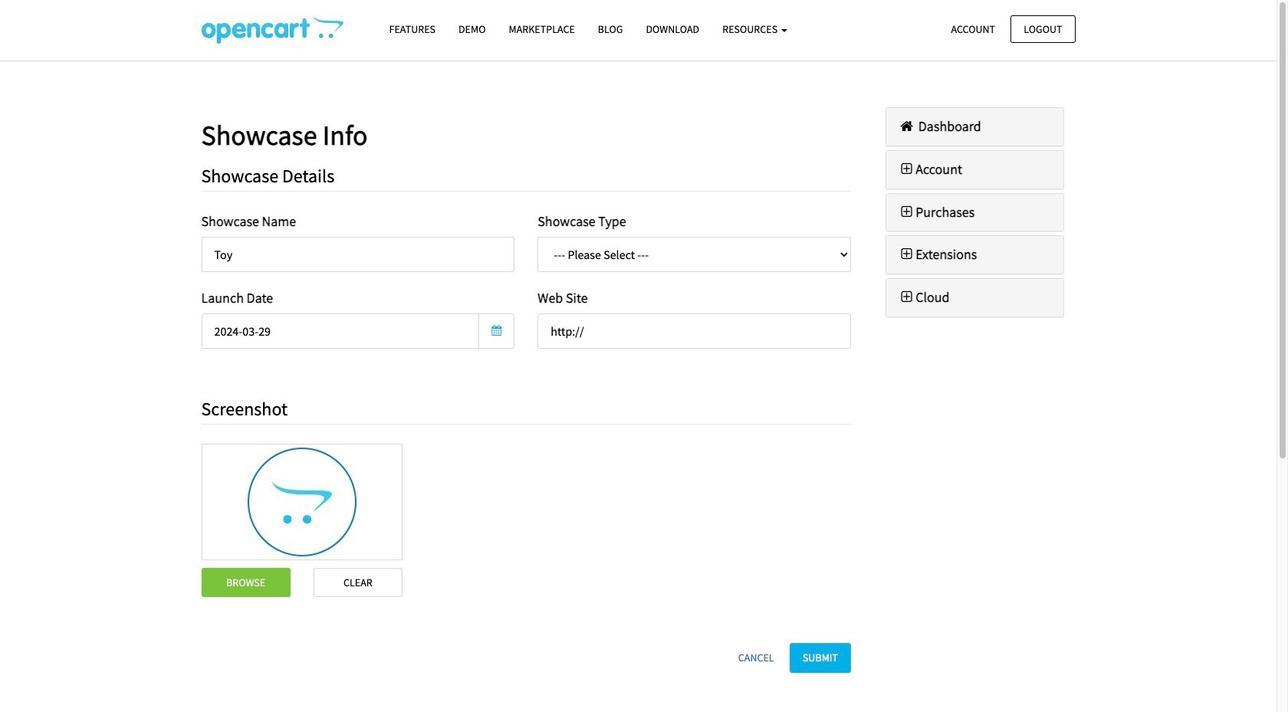 Task type: describe. For each thing, give the bounding box(es) containing it.
Project Name text field
[[201, 237, 515, 272]]

3 plus square o image from the top
[[898, 291, 916, 305]]

opencart - showcase image
[[201, 16, 343, 44]]

1 plus square o image from the top
[[898, 205, 916, 219]]

calendar image
[[492, 326, 502, 336]]

home image
[[898, 120, 916, 133]]



Task type: vqa. For each thing, say whether or not it's contained in the screenshot.
the left THE REVIEWS
no



Task type: locate. For each thing, give the bounding box(es) containing it.
plus square o image
[[898, 205, 916, 219], [898, 248, 916, 262], [898, 291, 916, 305]]

0 vertical spatial plus square o image
[[898, 205, 916, 219]]

1 vertical spatial plus square o image
[[898, 248, 916, 262]]

plus square o image
[[898, 162, 916, 176]]

Project Web Site text field
[[538, 313, 851, 349]]

Launch Date text field
[[201, 313, 480, 349]]

2 vertical spatial plus square o image
[[898, 291, 916, 305]]

2 plus square o image from the top
[[898, 248, 916, 262]]



